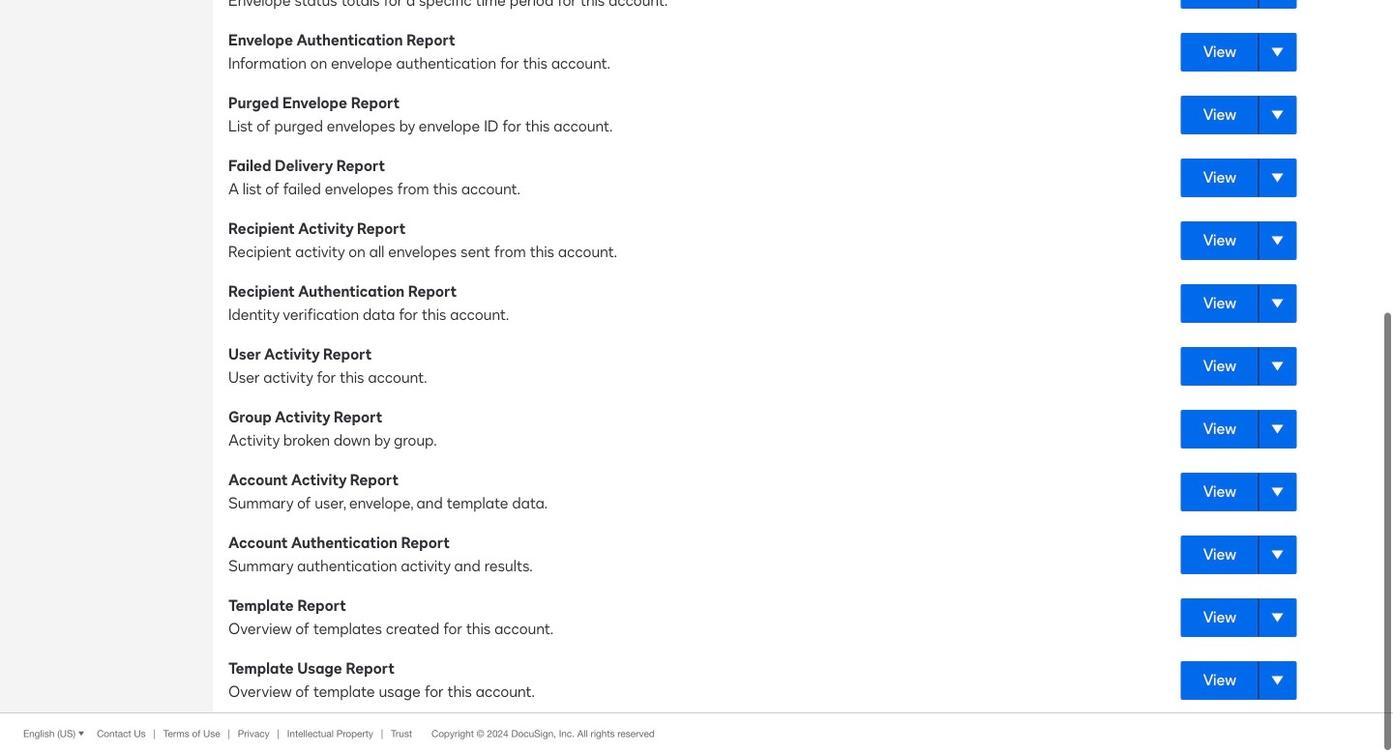 Task type: describe. For each thing, give the bounding box(es) containing it.
more info region
[[0, 713, 1393, 754]]



Task type: vqa. For each thing, say whether or not it's contained in the screenshot.
the More Info region
yes



